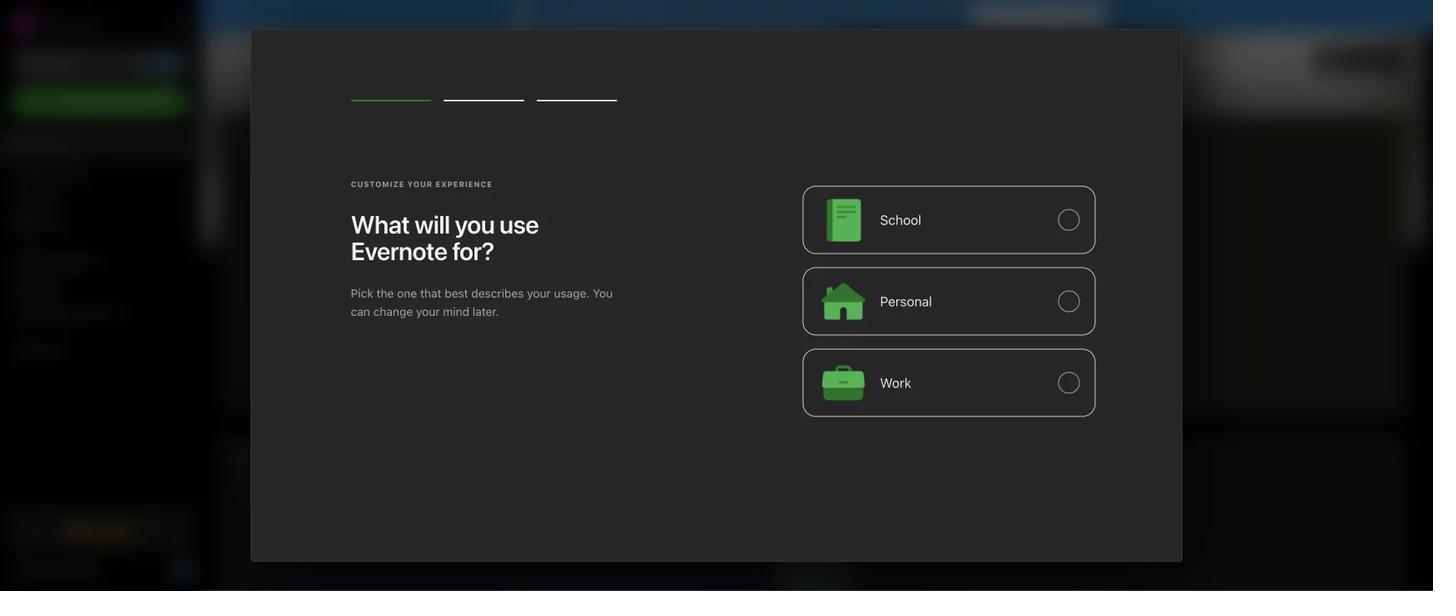 Task type: describe. For each thing, give the bounding box(es) containing it.
morning,
[[265, 50, 329, 69]]

recently captured
[[234, 451, 358, 464]]

new button
[[10, 87, 190, 117]]

new
[[300, 308, 325, 324]]

customize
[[351, 180, 405, 189]]

try evernote personal for free: sync across all your devices. cancel anytime.
[[543, 10, 962, 23]]

customize your experience
[[351, 180, 493, 189]]

can
[[351, 305, 370, 319]]

recently
[[234, 451, 293, 464]]

for for free:
[[666, 10, 682, 23]]

trash link
[[0, 337, 199, 364]]

me
[[103, 307, 120, 320]]

evernote inside what will you use evernote for?
[[351, 236, 447, 266]]

all
[[787, 10, 799, 23]]

clips
[[261, 476, 288, 489]]

john!
[[333, 50, 373, 69]]

upgrade
[[86, 525, 135, 539]]

what will you use evernote for?
[[351, 210, 539, 266]]

friday, november 17, 2023
[[1152, 54, 1289, 66]]

with
[[78, 307, 100, 320]]

usage.
[[554, 287, 590, 300]]

experience
[[436, 180, 493, 189]]

recent
[[234, 156, 271, 170]]

friday,
[[1152, 54, 1189, 66]]

you
[[455, 210, 495, 239]]

Start writing… text field
[[1039, 157, 1405, 400]]

0 horizontal spatial notes
[[37, 190, 68, 204]]

1 vertical spatial your
[[527, 287, 551, 300]]

get for get it free for 7 days
[[981, 10, 1000, 23]]

shortcuts
[[37, 164, 90, 177]]

2023
[[1265, 54, 1289, 66]]

for?
[[452, 236, 494, 266]]

upgrade button
[[10, 515, 190, 548]]

tasks button
[[0, 211, 199, 237]]

1 horizontal spatial evernote
[[563, 10, 612, 23]]

you
[[593, 287, 613, 300]]

mind
[[443, 305, 469, 319]]

home
[[37, 137, 68, 151]]

sync
[[718, 10, 745, 23]]

your
[[407, 180, 433, 189]]

devices.
[[829, 10, 873, 23]]

create
[[259, 308, 298, 324]]

create new note
[[259, 308, 353, 324]]

0 horizontal spatial personal
[[615, 10, 663, 23]]

try
[[543, 10, 560, 23]]

notes link
[[0, 184, 199, 211]]

across
[[748, 10, 784, 23]]

notebooks
[[37, 253, 96, 267]]

change
[[373, 305, 413, 319]]

captured
[[296, 451, 358, 464]]

personal inside personal button
[[880, 294, 932, 309]]

free
[[1014, 10, 1036, 23]]

school
[[880, 212, 921, 228]]

started
[[60, 565, 100, 578]]



Task type: vqa. For each thing, say whether or not it's contained in the screenshot.
DOCUMENTS
no



Task type: locate. For each thing, give the bounding box(es) containing it.
get it free for 7 days button
[[971, 6, 1104, 27]]

for inside get it free for 7 days 'button'
[[1039, 10, 1055, 23]]

create new note button
[[235, 188, 378, 403]]

what
[[351, 210, 410, 239]]

cancel
[[876, 10, 913, 23]]

expand notebooks image
[[4, 254, 17, 267]]

2 horizontal spatial your
[[802, 10, 825, 23]]

days
[[1068, 10, 1094, 23]]

tags button
[[0, 274, 199, 300]]

0 vertical spatial your
[[802, 10, 825, 23]]

get for get started
[[37, 565, 57, 578]]

for
[[666, 10, 682, 23], [1039, 10, 1055, 23]]

notebooks link
[[0, 247, 199, 274]]

school button
[[803, 186, 1096, 254]]

notes inside 'button'
[[234, 131, 273, 145]]

2 for from the left
[[1039, 10, 1055, 23]]

get left it
[[981, 10, 1000, 23]]

get
[[981, 10, 1000, 23], [37, 565, 57, 578]]

0 vertical spatial get
[[981, 10, 1000, 23]]

notes button
[[231, 128, 293, 148]]

personal button
[[803, 267, 1096, 336]]

get inside 'button'
[[981, 10, 1000, 23]]

1 vertical spatial personal
[[880, 294, 932, 309]]

describes
[[471, 287, 524, 300]]

1 horizontal spatial for
[[1039, 10, 1055, 23]]

0 vertical spatial notes
[[234, 131, 273, 145]]

get started
[[37, 565, 100, 578]]

home link
[[0, 131, 200, 157]]

None search field
[[22, 48, 178, 78]]

1 vertical spatial notes
[[37, 190, 68, 204]]

0 vertical spatial evernote
[[563, 10, 612, 23]]

anytime.
[[917, 10, 962, 23]]

for for 7
[[1039, 10, 1055, 23]]

tree
[[0, 131, 200, 500]]

17,
[[1250, 54, 1262, 66]]

pick
[[351, 287, 373, 300]]

0 horizontal spatial for
[[666, 10, 682, 23]]

good
[[221, 50, 261, 69]]

shared with me link
[[0, 300, 199, 327]]

tree containing home
[[0, 131, 200, 500]]

personal left the free:
[[615, 10, 663, 23]]

the
[[377, 287, 394, 300]]

notes up tasks
[[37, 190, 68, 204]]

free:
[[685, 10, 713, 23]]

1 vertical spatial get
[[37, 565, 57, 578]]

7
[[1058, 10, 1065, 23]]

1 horizontal spatial get
[[981, 10, 1000, 23]]

november
[[1192, 54, 1247, 66]]

0 horizontal spatial your
[[416, 305, 440, 319]]

1 vertical spatial evernote
[[351, 236, 447, 266]]

shared with me
[[37, 307, 120, 320]]

your
[[802, 10, 825, 23], [527, 287, 551, 300], [416, 305, 440, 319]]

trash
[[37, 343, 66, 357]]

0 horizontal spatial get
[[37, 565, 57, 578]]

work
[[880, 375, 911, 391]]

recently captured button
[[231, 448, 358, 468]]

web
[[234, 476, 258, 489]]

notes
[[234, 131, 273, 145], [37, 190, 68, 204]]

shortcuts button
[[0, 157, 199, 184]]

good morning, john!
[[221, 50, 373, 69]]

will
[[414, 210, 450, 239]]

tags
[[37, 280, 63, 294]]

note
[[327, 308, 353, 324]]

that
[[420, 287, 441, 300]]

web clips
[[234, 476, 288, 489]]

notes up the recent
[[234, 131, 273, 145]]

web clips tab
[[234, 476, 288, 493]]

it
[[1003, 10, 1011, 23]]

one
[[397, 287, 417, 300]]

your left usage. at left
[[527, 287, 551, 300]]

Search text field
[[22, 48, 178, 78]]

0
[[180, 566, 186, 577]]

customize
[[1345, 53, 1400, 66]]

customize button
[[1316, 47, 1406, 73]]

evernote up one
[[351, 236, 447, 266]]

for left the free:
[[666, 10, 682, 23]]

1 for from the left
[[666, 10, 682, 23]]

your right the all
[[802, 10, 825, 23]]

recent tab
[[234, 156, 271, 173]]

later.
[[473, 305, 499, 319]]

0 vertical spatial personal
[[615, 10, 663, 23]]

shared
[[37, 307, 75, 320]]

tasks
[[37, 217, 67, 231]]

new
[[37, 95, 61, 109]]

use
[[499, 210, 539, 239]]

pick the one that best describes your usage. you can change your mind later.
[[351, 287, 613, 319]]

get left started
[[37, 565, 57, 578]]

your down that
[[416, 305, 440, 319]]

settings image
[[170, 13, 190, 33]]

1 horizontal spatial your
[[527, 287, 551, 300]]

0 horizontal spatial evernote
[[351, 236, 447, 266]]

evernote right the 'try' at the top of the page
[[563, 10, 612, 23]]

personal down school
[[880, 294, 932, 309]]

1 horizontal spatial notes
[[234, 131, 273, 145]]

1 horizontal spatial personal
[[880, 294, 932, 309]]

evernote
[[563, 10, 612, 23], [351, 236, 447, 266]]

2 vertical spatial your
[[416, 305, 440, 319]]

personal
[[615, 10, 663, 23], [880, 294, 932, 309]]

work button
[[803, 349, 1096, 417]]

for left 7
[[1039, 10, 1055, 23]]

best
[[445, 287, 468, 300]]

get it free for 7 days
[[981, 10, 1094, 23]]



